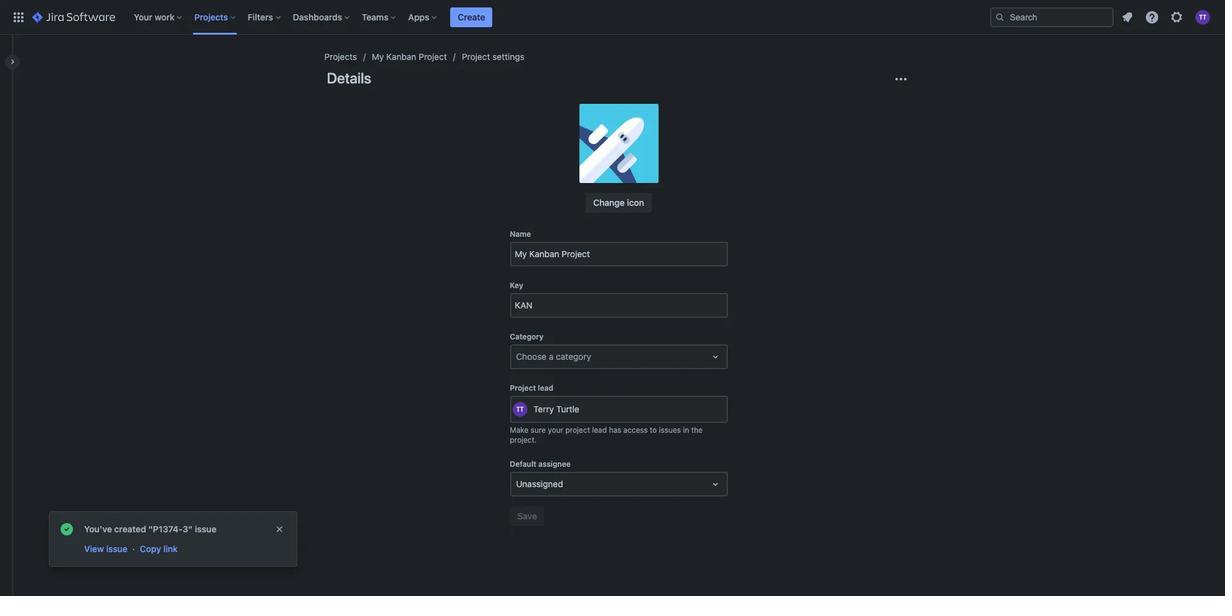 Task type: vqa. For each thing, say whether or not it's contained in the screenshot.
list item
no



Task type: locate. For each thing, give the bounding box(es) containing it.
my kanban project link
[[372, 50, 447, 64]]

0 horizontal spatial issue
[[106, 544, 128, 554]]

projects
[[194, 11, 228, 22], [325, 51, 357, 62]]

Name field
[[511, 243, 727, 265]]

lead up terry
[[538, 384, 554, 393]]

1 horizontal spatial lead
[[592, 426, 607, 435]]

projects right work
[[194, 11, 228, 22]]

projects link
[[325, 50, 357, 64]]

0 horizontal spatial projects
[[194, 11, 228, 22]]

settings
[[493, 51, 525, 62]]

0 vertical spatial open image
[[708, 350, 723, 364]]

issue right view
[[106, 544, 128, 554]]

apps
[[409, 11, 430, 22]]

link
[[163, 544, 178, 554]]

alert
[[50, 512, 297, 567]]

projects for projects dropdown button
[[194, 11, 228, 22]]

issues
[[659, 426, 681, 435]]

project settings
[[462, 51, 525, 62]]

Key field
[[511, 295, 727, 317]]

projects button
[[191, 7, 240, 27]]

terry turtle image
[[513, 402, 528, 417]]

banner
[[0, 0, 1226, 35]]

jira software image
[[32, 10, 115, 24], [32, 10, 115, 24]]

search image
[[996, 12, 1006, 22]]

1 vertical spatial issue
[[106, 544, 128, 554]]

projects for projects link
[[325, 51, 357, 62]]

apps button
[[405, 7, 442, 27]]

lead
[[538, 384, 554, 393], [592, 426, 607, 435]]

0 horizontal spatial project
[[419, 51, 447, 62]]

issue
[[195, 524, 217, 535], [106, 544, 128, 554]]

you've
[[84, 524, 112, 535]]

1 vertical spatial open image
[[708, 477, 723, 492]]

unassigned
[[516, 479, 563, 489]]

teams
[[362, 11, 389, 22]]

the
[[692, 426, 703, 435]]

2 horizontal spatial project
[[510, 384, 536, 393]]

1 vertical spatial projects
[[325, 51, 357, 62]]

projects inside projects dropdown button
[[194, 11, 228, 22]]

project right kanban
[[419, 51, 447, 62]]

0 vertical spatial issue
[[195, 524, 217, 535]]

0 vertical spatial lead
[[538, 384, 554, 393]]

notifications image
[[1121, 10, 1135, 24]]

sure
[[531, 426, 546, 435]]

my
[[372, 51, 384, 62]]

lead left has
[[592, 426, 607, 435]]

lead inside make sure your project lead has access to issues in the project.
[[592, 426, 607, 435]]

project left settings
[[462, 51, 490, 62]]

change icon
[[594, 197, 645, 208]]

settings image
[[1170, 10, 1185, 24]]

project settings link
[[462, 50, 525, 64]]

project avatar image
[[579, 104, 659, 183]]

view issue link
[[83, 542, 129, 557]]

created
[[114, 524, 146, 535]]

appswitcher icon image
[[11, 10, 26, 24]]

1 horizontal spatial project
[[462, 51, 490, 62]]

1 horizontal spatial issue
[[195, 524, 217, 535]]

project
[[419, 51, 447, 62], [462, 51, 490, 62], [510, 384, 536, 393]]

icon
[[627, 197, 645, 208]]

1 horizontal spatial projects
[[325, 51, 357, 62]]

choose
[[516, 351, 547, 362]]

help image
[[1145, 10, 1160, 24]]

0 vertical spatial projects
[[194, 11, 228, 22]]

copy link button
[[139, 542, 179, 557]]

view
[[84, 544, 104, 554]]

more image
[[894, 72, 909, 87]]

default
[[510, 460, 537, 469]]

assignee
[[539, 460, 571, 469]]

open image
[[708, 350, 723, 364], [708, 477, 723, 492]]

teams button
[[358, 7, 401, 27]]

your work
[[134, 11, 175, 22]]

projects up details
[[325, 51, 357, 62]]

2 open image from the top
[[708, 477, 723, 492]]

your profile and settings image
[[1196, 10, 1211, 24]]

1 vertical spatial lead
[[592, 426, 607, 435]]

issue right 3"
[[195, 524, 217, 535]]

filters
[[248, 11, 273, 22]]

1 open image from the top
[[708, 350, 723, 364]]

project.
[[510, 436, 537, 445]]

project up terry turtle icon
[[510, 384, 536, 393]]

banner containing your work
[[0, 0, 1226, 35]]



Task type: describe. For each thing, give the bounding box(es) containing it.
kanban
[[386, 51, 417, 62]]

sidebar navigation image
[[0, 50, 27, 74]]

dismiss image
[[275, 525, 285, 535]]

a
[[549, 351, 554, 362]]

details
[[327, 69, 371, 87]]

key
[[510, 281, 524, 290]]

my kanban project
[[372, 51, 447, 62]]

success image
[[59, 522, 74, 537]]

dashboards button
[[289, 7, 355, 27]]

project for project lead
[[510, 384, 536, 393]]

filters button
[[244, 7, 286, 27]]

work
[[155, 11, 175, 22]]

issue inside "link"
[[106, 544, 128, 554]]

"p1374-
[[148, 524, 183, 535]]

copy
[[140, 544, 161, 554]]

your
[[548, 426, 564, 435]]

open image for choose a category
[[708, 350, 723, 364]]

access
[[624, 426, 648, 435]]

Search field
[[991, 7, 1114, 27]]

3"
[[183, 524, 193, 535]]

make
[[510, 426, 529, 435]]

make sure your project lead has access to issues in the project.
[[510, 426, 703, 445]]

project lead
[[510, 384, 554, 393]]

your
[[134, 11, 152, 22]]

create
[[458, 11, 485, 22]]

alert containing you've created "p1374-3" issue
[[50, 512, 297, 567]]

change
[[594, 197, 625, 208]]

name
[[510, 230, 531, 239]]

terry turtle
[[534, 404, 580, 415]]

create button
[[451, 7, 493, 27]]

you've created "p1374-3" issue
[[84, 524, 217, 535]]

copy link
[[140, 544, 178, 554]]

turtle
[[557, 404, 580, 415]]

primary element
[[7, 0, 991, 34]]

category
[[556, 351, 592, 362]]

in
[[683, 426, 690, 435]]

Category text field
[[516, 351, 519, 363]]

Default assignee text field
[[516, 478, 519, 491]]

project
[[566, 426, 590, 435]]

terry
[[534, 404, 554, 415]]

change icon button
[[586, 193, 652, 213]]

open image for unassigned
[[708, 477, 723, 492]]

view issue
[[84, 544, 128, 554]]

choose a category
[[516, 351, 592, 362]]

default assignee
[[510, 460, 571, 469]]

0 horizontal spatial lead
[[538, 384, 554, 393]]

has
[[609, 426, 622, 435]]

your work button
[[130, 7, 187, 27]]

to
[[650, 426, 657, 435]]

project for project settings
[[462, 51, 490, 62]]

dashboards
[[293, 11, 342, 22]]

category
[[510, 332, 544, 342]]



